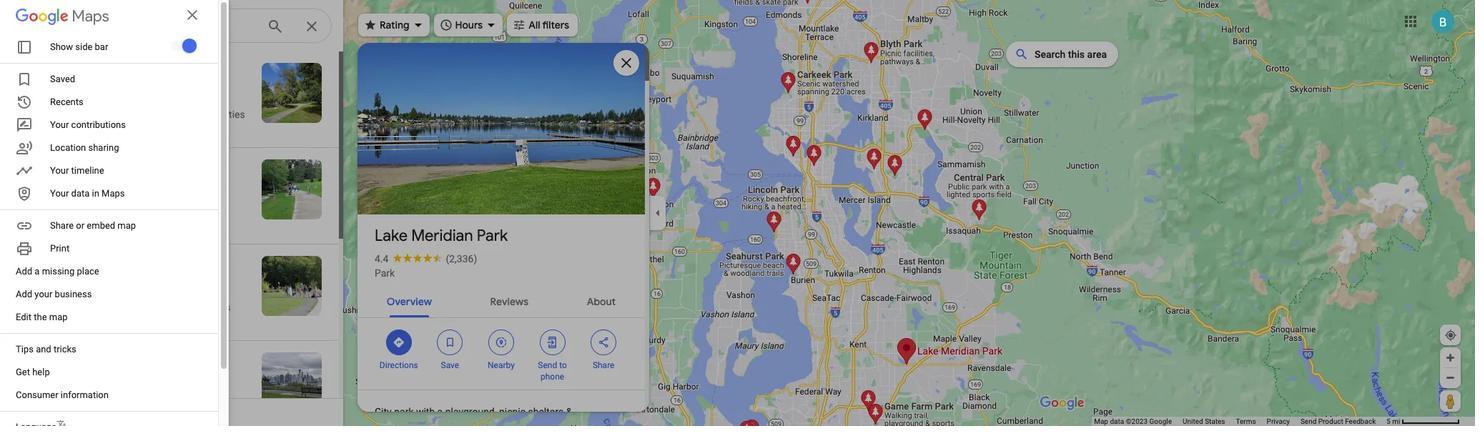 Task type: describe. For each thing, give the bounding box(es) containing it.
lake inside lake meridian park
[[17, 202, 34, 211]]

edit the map
[[16, 312, 68, 322]]

your data in maps link
[[16, 185, 202, 202]]

terms
[[1236, 418, 1256, 425]]

get help
[[16, 367, 50, 378]]

2 vertical spatial a
[[515, 420, 521, 426]]

all filters button
[[507, 9, 578, 41]]

map inside "button"
[[49, 312, 68, 322]]

0 horizontal spatial saved
[[15, 75, 37, 85]]

playground,
[[445, 406, 497, 418]]

recents for recents "button" above your contributions button
[[50, 97, 83, 107]]

recents button up location
[[0, 100, 51, 140]]

send product feedback
[[1301, 418, 1376, 425]]

5
[[1387, 418, 1391, 425]]

your for your data in maps
[[50, 188, 69, 199]]

consumer
[[16, 390, 58, 400]]

tips
[[16, 344, 34, 355]]

search this area
[[1035, 49, 1107, 60]]

maps
[[102, 188, 125, 199]]

scottsdale button
[[0, 330, 51, 374]]

picnic
[[499, 406, 526, 418]]

new
[[9, 262, 25, 272]]

settings menu
[[0, 0, 229, 426]]

tips and tricks button
[[16, 341, 202, 358]]

park inside lake meridian park
[[18, 222, 34, 231]]

city
[[375, 406, 392, 418]]

mi
[[1392, 418, 1400, 425]]

location sharing button
[[16, 139, 202, 157]]

update results when map moves
[[80, 406, 215, 417]]

google maps element
[[0, 0, 1475, 426]]

show street view coverage image
[[1440, 390, 1461, 412]]

plus
[[437, 420, 456, 426]]

contributions
[[71, 119, 126, 130]]

boat
[[523, 420, 543, 426]]

information
[[61, 390, 109, 400]]

paths,
[[407, 420, 434, 426]]

send to phone
[[538, 360, 567, 382]]

1 vertical spatial &
[[507, 420, 513, 426]]

consumer information
[[16, 390, 109, 400]]

5 mi
[[1387, 418, 1400, 425]]


[[495, 335, 508, 350]]

1 vertical spatial a
[[437, 406, 443, 418]]

show side bar
[[50, 41, 108, 52]]


[[392, 335, 405, 350]]

about
[[587, 295, 616, 308]]

zoom in image
[[1445, 353, 1456, 363]]

©2023
[[1126, 418, 1148, 425]]

new york
[[9, 262, 42, 272]]

new york button
[[0, 230, 51, 274]]

add your business
[[16, 289, 92, 300]]

print button
[[16, 240, 202, 257]]

lighted
[[375, 420, 405, 426]]

add your business link
[[16, 286, 202, 303]]

reviews button
[[479, 283, 540, 317]]

edit the map button
[[16, 309, 202, 326]]

rating button
[[358, 9, 429, 41]]

park button
[[375, 266, 395, 280]]

the
[[34, 312, 47, 322]]

lake meridian park main content
[[358, 43, 649, 426]]

show
[[50, 41, 73, 52]]

tab list inside lake meridian park main content
[[358, 283, 645, 317]]

scottsdale
[[7, 363, 44, 372]]

in
[[92, 188, 99, 199]]

city park with a playground, picnic shelters & lighted paths, plus swimming & a boat launch. button
[[358, 390, 645, 426]]

your
[[35, 289, 52, 300]]

show side bar image
[[182, 39, 197, 53]]

actions for lake meridian park region
[[358, 318, 645, 390]]

hours
[[455, 19, 483, 31]]

help
[[32, 367, 50, 378]]

share or embed map button
[[16, 217, 202, 235]]

business
[[55, 289, 92, 300]]

collapse side panel image
[[650, 205, 666, 221]]

meridian inside button
[[10, 212, 41, 221]]

side
[[75, 41, 93, 52]]

data for map
[[1110, 418, 1124, 425]]

your data in maps
[[50, 188, 125, 199]]

1 horizontal spatial park
[[375, 267, 395, 279]]

consumer information button
[[16, 387, 202, 404]]

print
[[50, 243, 69, 254]]

lake meridian park inside button
[[10, 202, 41, 231]]

get help button
[[16, 364, 202, 381]]

your contributions button
[[16, 117, 202, 134]]

your contributions
[[50, 119, 126, 130]]

edit
[[16, 312, 31, 322]]

park
[[394, 406, 414, 418]]

with
[[416, 406, 435, 418]]

phoenix
[[12, 312, 40, 322]]

filters
[[542, 19, 569, 31]]

zoom out image
[[1445, 373, 1456, 383]]

send product feedback button
[[1301, 417, 1376, 426]]

add a missing place
[[16, 266, 99, 277]]

meridian inside main content
[[411, 226, 473, 246]]

and
[[36, 344, 51, 355]]

results for parks feed
[[51, 51, 343, 426]]

your for your timeline
[[50, 165, 69, 176]]

a inside settings menu
[[35, 266, 40, 277]]

save
[[441, 360, 459, 370]]

your timeline link
[[16, 162, 202, 179]]

list containing saved
[[0, 0, 51, 426]]

4.4
[[375, 253, 389, 265]]

about button
[[575, 283, 627, 317]]

(2,336)
[[446, 253, 477, 265]]

united states
[[1183, 418, 1225, 425]]



Task type: vqa. For each thing, say whether or not it's contained in the screenshot.


Task type: locate. For each thing, give the bounding box(es) containing it.
your down location
[[50, 165, 69, 176]]

send inside send to phone
[[538, 360, 557, 370]]

share for share
[[593, 360, 615, 370]]

tab list containing overview
[[358, 283, 645, 317]]

privacy
[[1267, 418, 1290, 425]]

& up launch.
[[566, 406, 572, 418]]

add inside button
[[16, 266, 32, 277]]

share inside actions for lake meridian park region
[[593, 360, 615, 370]]

lake meridian park up 2,336 reviews 'element' at the bottom left of the page
[[375, 226, 508, 246]]

0 vertical spatial add
[[16, 266, 32, 277]]

1 vertical spatial add
[[16, 289, 32, 300]]

map right embed
[[118, 220, 136, 231]]

map right the when
[[167, 406, 185, 417]]

recents for recents "button" on top of location
[[11, 127, 41, 137]]

recents inside list
[[11, 127, 41, 137]]

Update results when map moves checkbox
[[64, 403, 215, 420]]

4.4 stars image
[[389, 253, 446, 262]]

0 vertical spatial map
[[118, 220, 136, 231]]

0 horizontal spatial lake meridian park
[[10, 202, 41, 231]]

add a missing place button
[[16, 263, 202, 280]]

0 vertical spatial share
[[50, 220, 74, 231]]

send left product
[[1301, 418, 1317, 425]]

a
[[35, 266, 40, 277], [437, 406, 443, 418], [515, 420, 521, 426]]

feedback
[[1345, 418, 1376, 425]]

share down 
[[593, 360, 615, 370]]

1 horizontal spatial a
[[437, 406, 443, 418]]

saved button
[[0, 49, 51, 89], [16, 71, 202, 88]]

a right 'new'
[[35, 266, 40, 277]]

1 vertical spatial data
[[1110, 418, 1124, 425]]

meridian up new york button
[[10, 212, 41, 221]]

embed
[[87, 220, 115, 231]]

lake
[[17, 202, 34, 211], [375, 226, 408, 246]]

search
[[1035, 49, 1066, 60]]

phone
[[541, 372, 564, 382]]

recents up your contributions
[[50, 97, 83, 107]]

a up the plus
[[437, 406, 443, 418]]

saved button down bar
[[16, 71, 202, 88]]

map data ©2023 google
[[1094, 418, 1172, 425]]

2 your from the top
[[50, 165, 69, 176]]

1 horizontal spatial lake meridian park
[[375, 226, 508, 246]]

0 vertical spatial data
[[71, 188, 90, 199]]

1 horizontal spatial &
[[566, 406, 572, 418]]

meridian
[[10, 212, 41, 221], [411, 226, 473, 246]]

show your location image
[[1444, 329, 1457, 342]]

1 horizontal spatial lake
[[375, 226, 408, 246]]

map for update results when map moves
[[167, 406, 185, 417]]

map
[[118, 220, 136, 231], [49, 312, 68, 322], [167, 406, 185, 417]]

1 horizontal spatial meridian
[[411, 226, 473, 246]]

5 mi button
[[1387, 418, 1460, 425]]

1 vertical spatial map
[[49, 312, 68, 322]]

city park with a playground, picnic shelters & lighted paths, plus swimming & a boat launch.
[[375, 406, 578, 426]]


[[444, 335, 456, 350]]

share inside share or embed map button
[[50, 220, 74, 231]]


[[546, 335, 559, 350]]

1 horizontal spatial saved
[[50, 74, 75, 84]]

map right the
[[49, 312, 68, 322]]

saved down the show
[[50, 74, 75, 84]]

data left the in
[[71, 188, 90, 199]]

add for add a missing place
[[16, 266, 32, 277]]

saved
[[50, 74, 75, 84], [15, 75, 37, 85]]

your
[[50, 119, 69, 130], [50, 165, 69, 176], [50, 188, 69, 199]]

data for your
[[71, 188, 90, 199]]

shelters
[[528, 406, 564, 418]]

saved inside settings menu
[[50, 74, 75, 84]]

2 horizontal spatial a
[[515, 420, 521, 426]]

meridian up 2,336 reviews 'element' at the bottom left of the page
[[411, 226, 473, 246]]

0 horizontal spatial park
[[18, 222, 34, 231]]

swimming
[[458, 420, 504, 426]]

0 horizontal spatial data
[[71, 188, 90, 199]]

sharing
[[88, 142, 119, 153]]

send up phone
[[538, 360, 557, 370]]

map inside update results when map moves option
[[167, 406, 185, 417]]

your inside button
[[50, 119, 69, 130]]

1 horizontal spatial send
[[1301, 418, 1317, 425]]

phoenix button
[[0, 280, 51, 324]]

share
[[50, 220, 74, 231], [593, 360, 615, 370]]

lake up new york button
[[17, 202, 34, 211]]

2 vertical spatial map
[[167, 406, 185, 417]]

0 vertical spatial lake
[[17, 202, 34, 211]]

0 vertical spatial your
[[50, 119, 69, 130]]

1 your from the top
[[50, 119, 69, 130]]

footer
[[1094, 417, 1387, 426]]

recents inside settings menu
[[50, 97, 83, 107]]

data inside settings menu
[[71, 188, 90, 199]]

search this area button
[[1006, 41, 1118, 67]]

park up new york
[[18, 222, 34, 231]]

hours button
[[434, 9, 503, 41]]

lake inside main content
[[375, 226, 408, 246]]

directions
[[380, 360, 418, 370]]

saved down menu image on the left
[[15, 75, 37, 85]]

&
[[566, 406, 572, 418], [507, 420, 513, 426]]

tricks
[[54, 344, 76, 355]]

york
[[27, 262, 42, 272]]

1 vertical spatial your
[[50, 165, 69, 176]]

0 horizontal spatial recents
[[11, 127, 41, 137]]

location
[[50, 142, 86, 153]]

0 horizontal spatial &
[[507, 420, 513, 426]]

None search field
[[63, 9, 332, 43]]

0 horizontal spatial map
[[49, 312, 68, 322]]

3 your from the top
[[50, 188, 69, 199]]

share left or
[[50, 220, 74, 231]]

united states button
[[1183, 417, 1225, 426]]

1 vertical spatial send
[[1301, 418, 1317, 425]]

1 horizontal spatial recents
[[50, 97, 83, 107]]

this
[[1068, 49, 1085, 60]]

0 vertical spatial meridian
[[10, 212, 41, 221]]

2 horizontal spatial map
[[167, 406, 185, 417]]

states
[[1205, 418, 1225, 425]]

2,336 reviews element
[[446, 253, 477, 265]]

missing
[[42, 266, 75, 277]]

0 horizontal spatial a
[[35, 266, 40, 277]]

menu image
[[17, 17, 34, 34]]

map
[[1094, 418, 1108, 425]]

data right map
[[1110, 418, 1124, 425]]

send for send product feedback
[[1301, 418, 1317, 425]]

2 vertical spatial your
[[50, 188, 69, 199]]

lake meridian park up new york
[[10, 202, 41, 231]]

recents button
[[16, 94, 202, 111], [0, 100, 51, 140]]

1 add from the top
[[16, 266, 32, 277]]

lake meridian park
[[10, 202, 41, 231], [375, 226, 508, 246]]

1 horizontal spatial data
[[1110, 418, 1124, 425]]

0 vertical spatial send
[[538, 360, 557, 370]]

add for add your business
[[16, 289, 32, 300]]

1 vertical spatial lake
[[375, 226, 408, 246]]

0 vertical spatial a
[[35, 266, 40, 277]]

saved button down menu image on the left
[[0, 49, 51, 89]]

footer containing map data ©2023 google
[[1094, 417, 1387, 426]]

data inside footer
[[1110, 418, 1124, 425]]

your inside 'link'
[[50, 165, 69, 176]]

0 horizontal spatial send
[[538, 360, 557, 370]]

terms button
[[1236, 417, 1256, 426]]

0 horizontal spatial share
[[50, 220, 74, 231]]

Show side bar checkbox
[[171, 39, 197, 53]]

location sharing
[[50, 142, 119, 153]]

google
[[1149, 418, 1172, 425]]

2 horizontal spatial park
[[477, 226, 508, 246]]

when
[[142, 406, 164, 417]]

moves
[[187, 406, 215, 417]]

footer inside google maps element
[[1094, 417, 1387, 426]]

park down 4.4
[[375, 267, 395, 279]]

map for share or embed map
[[118, 220, 136, 231]]

results
[[112, 406, 140, 417]]

list
[[0, 0, 51, 426]]

share for share or embed map
[[50, 220, 74, 231]]

your up location
[[50, 119, 69, 130]]

1 horizontal spatial share
[[593, 360, 615, 370]]

1 vertical spatial recents
[[11, 127, 41, 137]]

park up (2,336)
[[477, 226, 508, 246]]

all
[[529, 19, 540, 31]]

rating
[[380, 19, 409, 31]]

send inside button
[[1301, 418, 1317, 425]]

& down picnic
[[507, 420, 513, 426]]

your timeline
[[50, 165, 104, 176]]

1 vertical spatial meridian
[[411, 226, 473, 246]]


[[597, 335, 610, 350]]

get
[[16, 367, 30, 378]]

nearby
[[488, 360, 515, 370]]

park
[[18, 222, 34, 231], [477, 226, 508, 246], [375, 267, 395, 279]]

all filters
[[529, 19, 569, 31]]

your down "your timeline"
[[50, 188, 69, 199]]

overview button
[[375, 283, 443, 317]]

add inside 'link'
[[16, 289, 32, 300]]

timeline
[[71, 165, 104, 176]]

map inside share or embed map button
[[118, 220, 136, 231]]

area
[[1087, 49, 1107, 60]]

your for your contributions
[[50, 119, 69, 130]]

united
[[1183, 418, 1203, 425]]

send for send to phone
[[538, 360, 557, 370]]

2 add from the top
[[16, 289, 32, 300]]

0 vertical spatial recents
[[50, 97, 83, 107]]

recents button up your contributions button
[[16, 94, 202, 111]]

0 horizontal spatial lake
[[17, 202, 34, 211]]

0 horizontal spatial meridian
[[10, 212, 41, 221]]

0 vertical spatial &
[[566, 406, 572, 418]]

a down picnic
[[515, 420, 521, 426]]

bar
[[95, 41, 108, 52]]

none search field inside google maps element
[[63, 9, 332, 43]]

1 vertical spatial share
[[593, 360, 615, 370]]

launch.
[[546, 420, 578, 426]]

lake up 4.4
[[375, 226, 408, 246]]

tab list
[[358, 283, 645, 317]]

google maps image
[[16, 4, 109, 27]]

recents left your contributions
[[11, 127, 41, 137]]

lake meridian park inside main content
[[375, 226, 508, 246]]

update
[[80, 406, 110, 417]]

1 horizontal spatial map
[[118, 220, 136, 231]]



